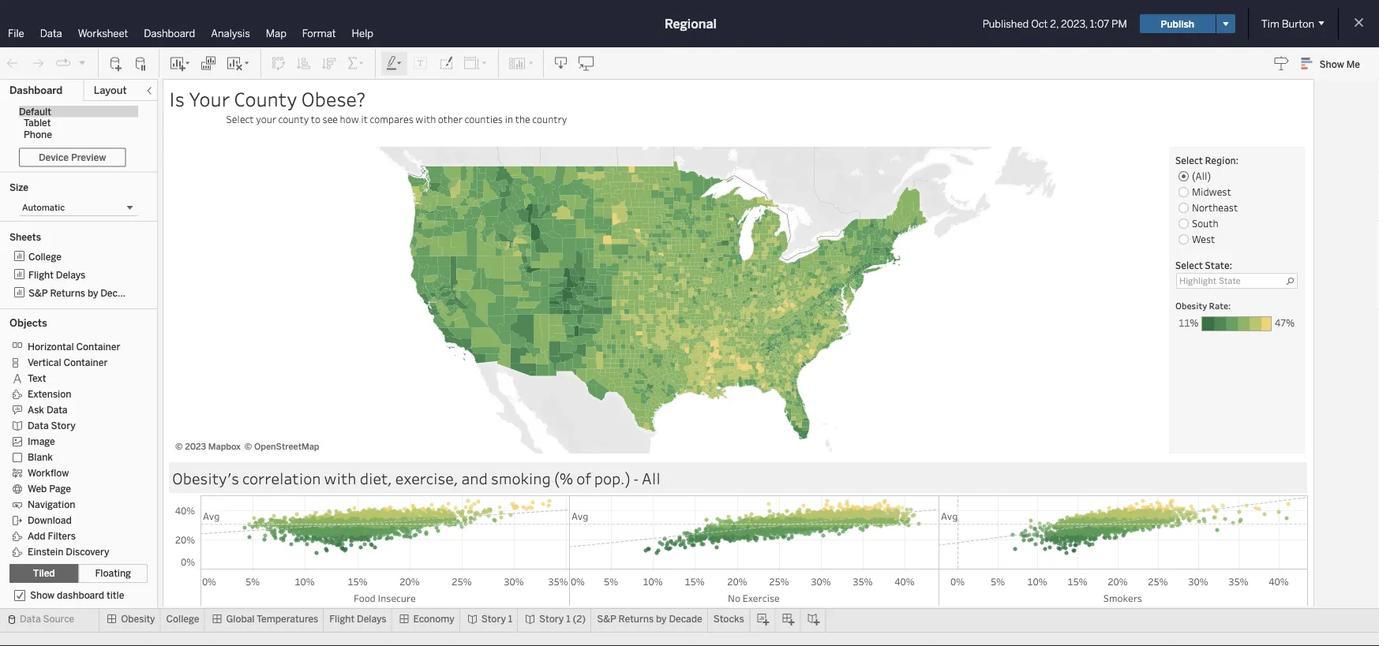 Task type: describe. For each thing, give the bounding box(es) containing it.
pm
[[1112, 17, 1128, 30]]

format workbook image
[[438, 56, 454, 71]]

blank
[[28, 452, 53, 463]]

file
[[8, 27, 24, 39]]

(all) link
[[1193, 169, 1212, 182]]

show me button
[[1295, 51, 1375, 76]]

tiled
[[33, 568, 55, 580]]

dashboard
[[57, 590, 104, 602]]

new worksheet image
[[169, 56, 191, 71]]

list box containing college
[[9, 248, 148, 320]]

device
[[39, 152, 69, 163]]

fit image
[[464, 56, 489, 71]]

obesity rate:
[[1176, 300, 1231, 312]]

0 horizontal spatial s&p returns by decade
[[28, 287, 134, 299]]

sheets
[[9, 231, 41, 243]]

1 horizontal spatial flight
[[330, 614, 355, 625]]

automatic
[[22, 203, 65, 213]]

data for data source
[[20, 614, 41, 625]]

filters
[[48, 531, 76, 542]]

text option
[[9, 370, 136, 386]]

published
[[983, 17, 1029, 30]]

mapbox
[[208, 442, 241, 453]]

horizontal container option
[[9, 339, 136, 355]]

extension option
[[9, 386, 136, 402]]

is your county obese? heading
[[169, 85, 1309, 141]]

floating
[[95, 568, 131, 580]]

horizontal
[[28, 341, 74, 353]]

show/hide cards image
[[509, 56, 534, 71]]

obese?
[[301, 85, 366, 112]]

story for story 1 (2)
[[539, 614, 564, 625]]

web page
[[28, 484, 71, 495]]

default tablet phone
[[19, 106, 52, 140]]

(2)
[[573, 614, 586, 625]]

objects
[[9, 317, 47, 329]]

data source
[[20, 614, 74, 625]]

web
[[28, 484, 47, 495]]

1 for story 1
[[508, 614, 513, 625]]

and
[[462, 468, 488, 489]]

smoking
[[491, 468, 551, 489]]

image option
[[9, 434, 136, 449]]

Northeast radio
[[1177, 200, 1298, 216]]

your
[[189, 85, 230, 112]]

preview
[[71, 152, 106, 163]]

exercise,
[[396, 468, 458, 489]]

© 2023 mapbox © openstreetmap
[[175, 442, 319, 453]]

collapse image
[[145, 86, 154, 96]]

data up the data story
[[47, 405, 68, 416]]

show me
[[1320, 58, 1361, 70]]

1 for story 1 (2)
[[566, 614, 571, 625]]

published oct 2, 2023, 1:07 pm
[[983, 17, 1128, 30]]

with inside is your county obese? select your county to see how it compares with other counties in the country
[[416, 113, 436, 126]]

0 vertical spatial returns
[[50, 287, 85, 299]]

temperatures
[[257, 614, 318, 625]]

story inside option
[[51, 420, 76, 432]]

2 © from the left
[[245, 442, 252, 453]]

einstein discovery
[[28, 547, 109, 558]]

© 2023 mapbox link
[[175, 442, 241, 453]]

select inside is your county obese? select your county to see how it compares with other counties in the country
[[226, 113, 254, 126]]

map
[[266, 27, 287, 39]]

pop.)
[[594, 468, 631, 489]]

1 vertical spatial dashboard
[[9, 84, 63, 97]]

sort descending image
[[321, 56, 337, 71]]

data story
[[28, 420, 76, 432]]

highlight image
[[385, 56, 404, 71]]

how
[[340, 113, 359, 126]]

0 vertical spatial by
[[88, 287, 98, 299]]

help
[[352, 27, 374, 39]]

open and edit this workbook in tableau desktop image
[[579, 56, 595, 71]]

west link
[[1193, 233, 1216, 246]]

source
[[43, 614, 74, 625]]

story 1
[[482, 614, 513, 625]]

northeast link
[[1193, 201, 1238, 214]]

data story option
[[9, 418, 136, 434]]

ask data
[[28, 405, 68, 416]]

default
[[19, 106, 51, 117]]

vertical container option
[[9, 355, 136, 370]]

0 vertical spatial flight delays
[[28, 269, 86, 280]]

2,
[[1051, 17, 1059, 30]]

replay animation image
[[77, 58, 87, 67]]

obesity's correlation with diet, exercise, and smoking (% of pop.) - all
[[172, 468, 661, 489]]

publish
[[1161, 18, 1195, 29]]

2023
[[185, 442, 206, 453]]

blank option
[[9, 449, 136, 465]]

tim
[[1262, 17, 1280, 30]]

marks. press enter to open the view data window.. use arrow keys to navigate data visualization elements. image containing © 2023 mapbox
[[172, 147, 1163, 454]]

(%
[[554, 468, 573, 489]]

global
[[226, 614, 255, 625]]

1 vertical spatial s&p
[[597, 614, 617, 625]]

undo image
[[5, 56, 21, 71]]

data for data story
[[28, 420, 49, 432]]

add
[[28, 531, 45, 542]]

county
[[234, 85, 297, 112]]

(All) radio
[[1177, 168, 1298, 184]]

0 vertical spatial stocks
[[28, 305, 59, 317]]

your
[[256, 113, 276, 126]]

rate:
[[1210, 300, 1231, 312]]

1 vertical spatial s&p returns by decade
[[597, 614, 703, 625]]

country
[[533, 113, 567, 126]]

1 horizontal spatial decade
[[669, 614, 703, 625]]

download option
[[9, 513, 136, 528]]

diet,
[[360, 468, 392, 489]]

download image
[[554, 56, 569, 71]]

show labels image
[[413, 56, 429, 71]]

layout
[[94, 84, 127, 97]]

in
[[505, 113, 513, 126]]

to
[[311, 113, 321, 126]]

counties
[[465, 113, 503, 126]]

device preview
[[39, 152, 106, 163]]



Task type: vqa. For each thing, say whether or not it's contained in the screenshot.
median with quartiles at top
no



Task type: locate. For each thing, give the bounding box(es) containing it.
publish button
[[1140, 14, 1216, 33]]

s&p returns by decade up horizontal container 'option'
[[28, 287, 134, 299]]

see
[[323, 113, 338, 126]]

1 vertical spatial flight delays
[[330, 614, 387, 625]]

0 horizontal spatial decade
[[101, 287, 134, 299]]

college down sheets
[[28, 251, 62, 262]]

einstein discovery option
[[9, 544, 136, 560]]

1 horizontal spatial returns
[[619, 614, 654, 625]]

1 vertical spatial returns
[[619, 614, 654, 625]]

show down tiled
[[30, 590, 55, 602]]

data down ask
[[28, 420, 49, 432]]

with left diet,
[[324, 468, 357, 489]]

1 vertical spatial obesity
[[121, 614, 155, 625]]

dashboard
[[144, 27, 195, 39], [9, 84, 63, 97]]

returns right (2)
[[619, 614, 654, 625]]

all
[[642, 468, 661, 489]]

of
[[577, 468, 591, 489]]

0 horizontal spatial obesity
[[121, 614, 155, 625]]

obesity down "title"
[[121, 614, 155, 625]]

sort ascending image
[[296, 56, 312, 71]]

obesity for obesity rate:
[[1176, 300, 1208, 312]]

midwest
[[1193, 185, 1232, 198]]

0 vertical spatial flight
[[28, 269, 54, 280]]

1 vertical spatial by
[[656, 614, 667, 625]]

the
[[516, 113, 531, 126]]

replay animation image
[[55, 55, 71, 71]]

0 vertical spatial container
[[76, 341, 120, 353]]

1 © from the left
[[175, 442, 183, 453]]

ask data option
[[9, 402, 136, 418]]

image
[[28, 436, 55, 448]]

select state:
[[1176, 259, 1233, 272]]

openstreetmap
[[254, 442, 319, 453]]

delays left economy
[[357, 614, 387, 625]]

dashboard up default
[[9, 84, 63, 97]]

extension
[[28, 389, 71, 400]]

0 horizontal spatial story
[[51, 420, 76, 432]]

worksheet
[[78, 27, 128, 39]]

1 horizontal spatial show
[[1320, 58, 1345, 70]]

1 horizontal spatial ©
[[245, 442, 252, 453]]

container inside the vertical container option
[[64, 357, 108, 369]]

South radio
[[1177, 216, 1298, 231]]

flight
[[28, 269, 54, 280], [330, 614, 355, 625]]

0 vertical spatial college
[[28, 251, 62, 262]]

11%
[[1179, 316, 1199, 329]]

select left state:
[[1176, 259, 1204, 272]]

togglestate option group
[[9, 565, 148, 584]]

0 vertical spatial marks. press enter to open the view data window.. use arrow keys to navigate data visualization elements. image
[[172, 147, 1163, 454]]

1 horizontal spatial stocks
[[714, 614, 744, 625]]

pause auto updates image
[[133, 56, 149, 71]]

obesity up 11%
[[1176, 300, 1208, 312]]

navigation
[[28, 499, 75, 511]]

northeast
[[1193, 201, 1238, 214]]

© right mapbox
[[245, 442, 252, 453]]

story 1 (2)
[[539, 614, 586, 625]]

download
[[28, 515, 72, 527]]

0 vertical spatial s&p
[[28, 287, 48, 299]]

1 vertical spatial flight
[[330, 614, 355, 625]]

show for show dashboard title
[[30, 590, 55, 602]]

Midwest radio
[[1177, 184, 1298, 200]]

web page option
[[9, 481, 136, 497]]

0 horizontal spatial show
[[30, 590, 55, 602]]

obesity for obesity
[[121, 614, 155, 625]]

s&p
[[28, 287, 48, 299], [597, 614, 617, 625]]

compares
[[370, 113, 414, 126]]

other
[[438, 113, 463, 126]]

1 horizontal spatial delays
[[357, 614, 387, 625]]

0 horizontal spatial flight
[[28, 269, 54, 280]]

0 horizontal spatial college
[[28, 251, 62, 262]]

0 vertical spatial delays
[[56, 269, 86, 280]]

container for horizontal container
[[76, 341, 120, 353]]

s&p up objects
[[28, 287, 48, 299]]

s&p returns by decade
[[28, 287, 134, 299], [597, 614, 703, 625]]

1 left (2)
[[566, 614, 571, 625]]

1 vertical spatial marks. press enter to open the view data window.. use arrow keys to navigate data visualization elements. image
[[201, 496, 1309, 569]]

1 vertical spatial stocks
[[714, 614, 744, 625]]

data up replay animation icon
[[40, 27, 62, 39]]

navigation option
[[9, 497, 136, 513]]

1 horizontal spatial obesity
[[1176, 300, 1208, 312]]

1 vertical spatial decade
[[669, 614, 703, 625]]

story up image option
[[51, 420, 76, 432]]

college
[[28, 251, 62, 262], [166, 614, 199, 625]]

select for select region:
[[1176, 154, 1204, 167]]

1 vertical spatial with
[[324, 468, 357, 489]]

1 1 from the left
[[508, 614, 513, 625]]

obesity
[[1176, 300, 1208, 312], [121, 614, 155, 625]]

West radio
[[1177, 231, 1298, 247]]

device preview button
[[19, 148, 126, 167]]

2 1 from the left
[[566, 614, 571, 625]]

1 horizontal spatial flight delays
[[330, 614, 387, 625]]

0 horizontal spatial with
[[324, 468, 357, 489]]

1 horizontal spatial with
[[416, 113, 436, 126]]

swap rows and columns image
[[271, 56, 287, 71]]

show left me
[[1320, 58, 1345, 70]]

0 horizontal spatial delays
[[56, 269, 86, 280]]

1 vertical spatial show
[[30, 590, 55, 602]]

show dashboard title
[[30, 590, 124, 602]]

0 vertical spatial s&p returns by decade
[[28, 287, 134, 299]]

1 horizontal spatial college
[[166, 614, 199, 625]]

show for show me
[[1320, 58, 1345, 70]]

correlation
[[242, 468, 321, 489]]

show inside button
[[1320, 58, 1345, 70]]

1 horizontal spatial 1
[[566, 614, 571, 625]]

returns
[[50, 287, 85, 299], [619, 614, 654, 625]]

discovery
[[66, 547, 109, 558]]

© openstreetmap link
[[245, 442, 319, 453]]

1 horizontal spatial story
[[482, 614, 506, 625]]

select for select state:
[[1176, 259, 1204, 272]]

0 vertical spatial show
[[1320, 58, 1345, 70]]

1 horizontal spatial by
[[656, 614, 667, 625]]

workflow
[[28, 468, 69, 479]]

1 vertical spatial college
[[166, 614, 199, 625]]

story
[[51, 420, 76, 432], [482, 614, 506, 625], [539, 614, 564, 625]]

container for vertical container
[[64, 357, 108, 369]]

0 vertical spatial dashboard
[[144, 27, 195, 39]]

analysis
[[211, 27, 250, 39]]

data left source in the bottom of the page
[[20, 614, 41, 625]]

by
[[88, 287, 98, 299], [656, 614, 667, 625]]

0 horizontal spatial dashboard
[[9, 84, 63, 97]]

0 vertical spatial decade
[[101, 287, 134, 299]]

0 horizontal spatial 1
[[508, 614, 513, 625]]

story right economy
[[482, 614, 506, 625]]

story for story 1
[[482, 614, 506, 625]]

region:
[[1206, 154, 1239, 167]]

container up the vertical container option
[[76, 341, 120, 353]]

0 vertical spatial with
[[416, 113, 436, 126]]

returns up horizontal container 'option'
[[50, 287, 85, 299]]

west
[[1193, 233, 1216, 246]]

with left other
[[416, 113, 436, 126]]

1 vertical spatial select
[[1176, 154, 1204, 167]]

flight delays down sheets
[[28, 269, 86, 280]]

format
[[302, 27, 336, 39]]

0 horizontal spatial flight delays
[[28, 269, 86, 280]]

add filters
[[28, 531, 76, 542]]

select up the '(all)' "link"
[[1176, 154, 1204, 167]]

totals image
[[347, 56, 366, 71]]

decade
[[101, 287, 134, 299], [669, 614, 703, 625]]

select left your
[[226, 113, 254, 126]]

is your county obese? select your county to see how it compares with other counties in the country
[[169, 85, 567, 126]]

0 horizontal spatial s&p
[[28, 287, 48, 299]]

burton
[[1282, 17, 1315, 30]]

south link
[[1193, 217, 1219, 230]]

it
[[361, 113, 368, 126]]

new data source image
[[108, 56, 124, 71]]

story left (2)
[[539, 614, 564, 625]]

flight right temperatures
[[330, 614, 355, 625]]

data for data
[[40, 27, 62, 39]]

flight delays right temperatures
[[330, 614, 387, 625]]

state:
[[1206, 259, 1233, 272]]

(all)
[[1193, 169, 1212, 182]]

1 vertical spatial delays
[[357, 614, 387, 625]]

0 horizontal spatial returns
[[50, 287, 85, 299]]

container down horizontal container
[[64, 357, 108, 369]]

duplicate image
[[201, 56, 216, 71]]

0 horizontal spatial stocks
[[28, 305, 59, 317]]

2023,
[[1061, 17, 1088, 30]]

workflow option
[[9, 465, 136, 481]]

dashboard up new worksheet icon
[[144, 27, 195, 39]]

phone
[[24, 129, 52, 140]]

marks. press enter to open the view data window.. use arrow keys to navigate data visualization elements. image
[[172, 147, 1163, 454], [201, 496, 1309, 569]]

with
[[416, 113, 436, 126], [324, 468, 357, 489]]

data guide image
[[1274, 55, 1290, 71]]

1 left story 1 (2)
[[508, 614, 513, 625]]

south
[[1193, 217, 1219, 230]]

add filters option
[[9, 528, 136, 544]]

regional
[[665, 16, 717, 31]]

objects list box
[[9, 334, 148, 560]]

2 vertical spatial select
[[1176, 259, 1204, 272]]

1
[[508, 614, 513, 625], [566, 614, 571, 625]]

-
[[634, 468, 639, 489]]

delays
[[56, 269, 86, 280], [357, 614, 387, 625]]

tablet
[[24, 117, 51, 129]]

1 horizontal spatial dashboard
[[144, 27, 195, 39]]

0 vertical spatial select
[[226, 113, 254, 126]]

0 horizontal spatial by
[[88, 287, 98, 299]]

container
[[76, 341, 120, 353], [64, 357, 108, 369]]

1:07
[[1090, 17, 1110, 30]]

Highlight State search field
[[1180, 274, 1279, 288]]

midwest link
[[1193, 185, 1232, 198]]

list box
[[9, 248, 148, 320]]

me
[[1347, 58, 1361, 70]]

vertical container
[[28, 357, 108, 369]]

county
[[278, 113, 309, 126]]

page
[[49, 484, 71, 495]]

redo image
[[30, 56, 46, 71]]

2 horizontal spatial story
[[539, 614, 564, 625]]

1 horizontal spatial s&p
[[597, 614, 617, 625]]

s&p returns by decade right (2)
[[597, 614, 703, 625]]

college left global
[[166, 614, 199, 625]]

oct
[[1032, 17, 1048, 30]]

tim burton
[[1262, 17, 1315, 30]]

delays down 'automatic'
[[56, 269, 86, 280]]

1 horizontal spatial s&p returns by decade
[[597, 614, 703, 625]]

ask
[[28, 405, 44, 416]]

is
[[169, 85, 185, 112]]

© left 2023
[[175, 442, 183, 453]]

0 horizontal spatial ©
[[175, 442, 183, 453]]

flight down sheets
[[28, 269, 54, 280]]

container inside horizontal container 'option'
[[76, 341, 120, 353]]

1 vertical spatial container
[[64, 357, 108, 369]]

einstein
[[28, 547, 63, 558]]

0 vertical spatial obesity
[[1176, 300, 1208, 312]]

select region: list box
[[1177, 184, 1298, 247]]

clear sheet image
[[226, 56, 251, 71]]

s&p right (2)
[[597, 614, 617, 625]]



